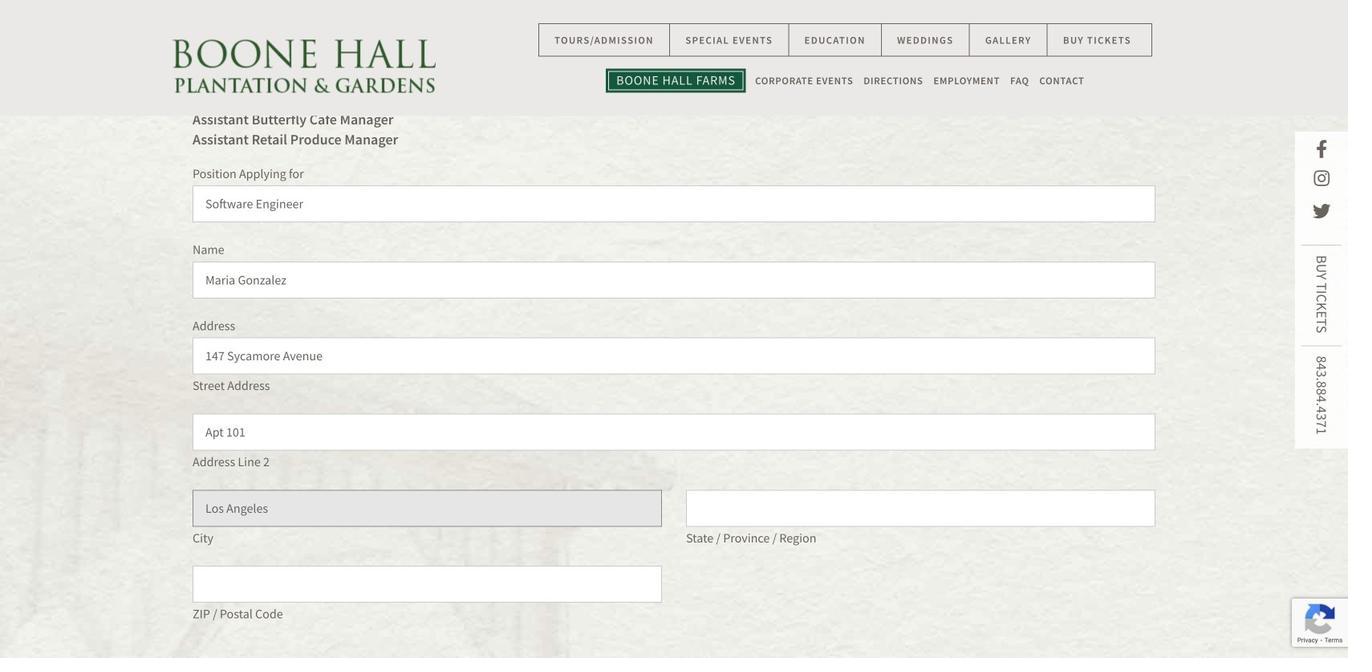 Task type: locate. For each thing, give the bounding box(es) containing it.
0 vertical spatial menu bar
[[515, 23, 1176, 57]]

Name text field
[[193, 262, 1156, 299]]

2 menu bar from the top
[[515, 69, 1176, 93]]

1 menu bar from the top
[[515, 23, 1176, 57]]

None text field
[[193, 490, 662, 527], [193, 566, 662, 603], [193, 490, 662, 527], [193, 566, 662, 603]]

twitter image
[[1314, 203, 1332, 221]]

1 vertical spatial menu bar
[[515, 69, 1176, 93]]

tours/admission menu item
[[539, 23, 670, 57]]

menu bar
[[515, 23, 1176, 57], [515, 69, 1176, 93]]

instagram image
[[1315, 170, 1330, 188]]

menu item
[[790, 23, 882, 57], [882, 23, 970, 57], [970, 23, 1048, 57], [1048, 23, 1153, 57], [606, 69, 747, 93], [751, 75, 859, 86], [859, 75, 929, 86], [929, 75, 1006, 86], [1006, 75, 1035, 86], [1035, 75, 1085, 86]]

None text field
[[193, 338, 1156, 375], [193, 414, 1156, 451], [687, 490, 1156, 527], [193, 338, 1156, 375], [193, 414, 1156, 451], [687, 490, 1156, 527]]

facebook f image
[[1317, 140, 1328, 158]]



Task type: vqa. For each thing, say whether or not it's contained in the screenshot.
facebook f image
yes



Task type: describe. For each thing, give the bounding box(es) containing it.
Position text field
[[193, 186, 1156, 222]]

boone hall plantation & gardens image
[[173, 40, 436, 93]]

special events menu item
[[670, 23, 790, 57]]



